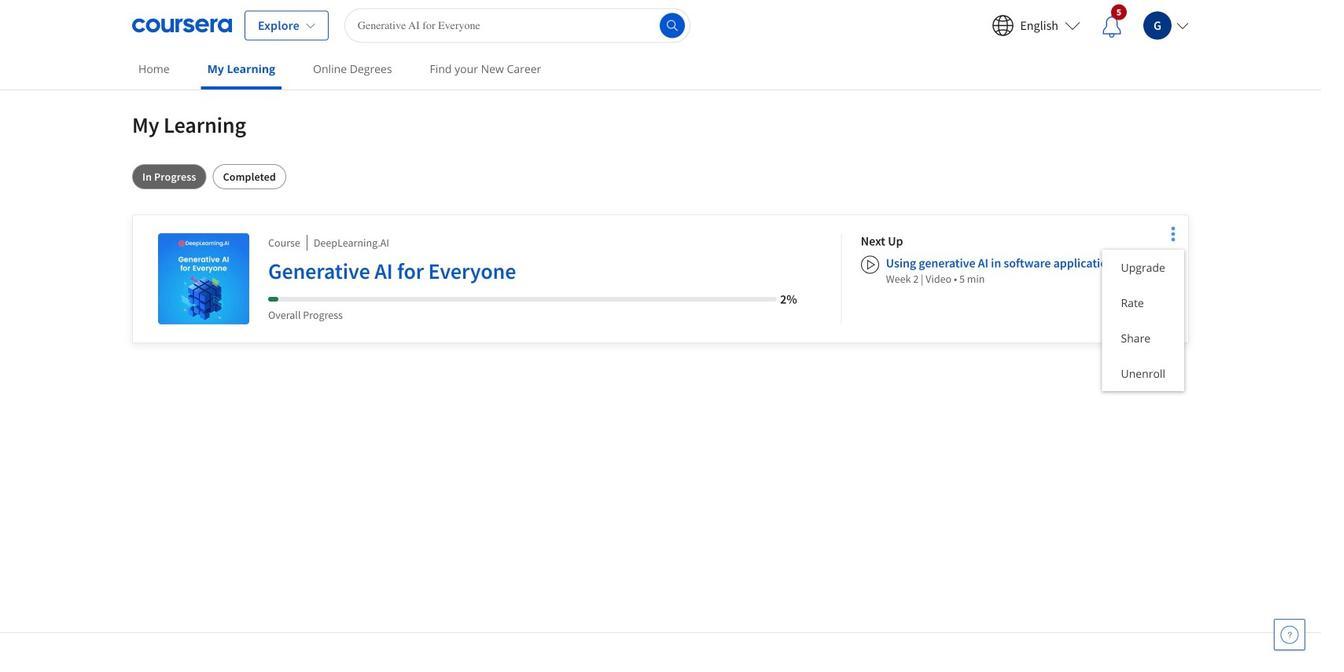 Task type: describe. For each thing, give the bounding box(es) containing it.
3 menu item from the top
[[1102, 321, 1185, 356]]

coursera image
[[132, 13, 232, 38]]

1 menu item from the top
[[1102, 250, 1185, 286]]

4 menu item from the top
[[1102, 356, 1185, 392]]

help center image
[[1280, 626, 1299, 645]]

2 menu item from the top
[[1102, 286, 1185, 321]]

generative ai for everyone image
[[158, 234, 249, 325]]

more option for generative ai for everyone image
[[1163, 223, 1185, 245]]



Task type: vqa. For each thing, say whether or not it's contained in the screenshot.
search box
yes



Task type: locate. For each thing, give the bounding box(es) containing it.
None search field
[[344, 8, 690, 43]]

menu item
[[1102, 250, 1185, 286], [1102, 286, 1185, 321], [1102, 321, 1185, 356], [1102, 356, 1185, 392]]

tab list
[[132, 164, 1189, 190]]

menu
[[1102, 250, 1185, 392]]



